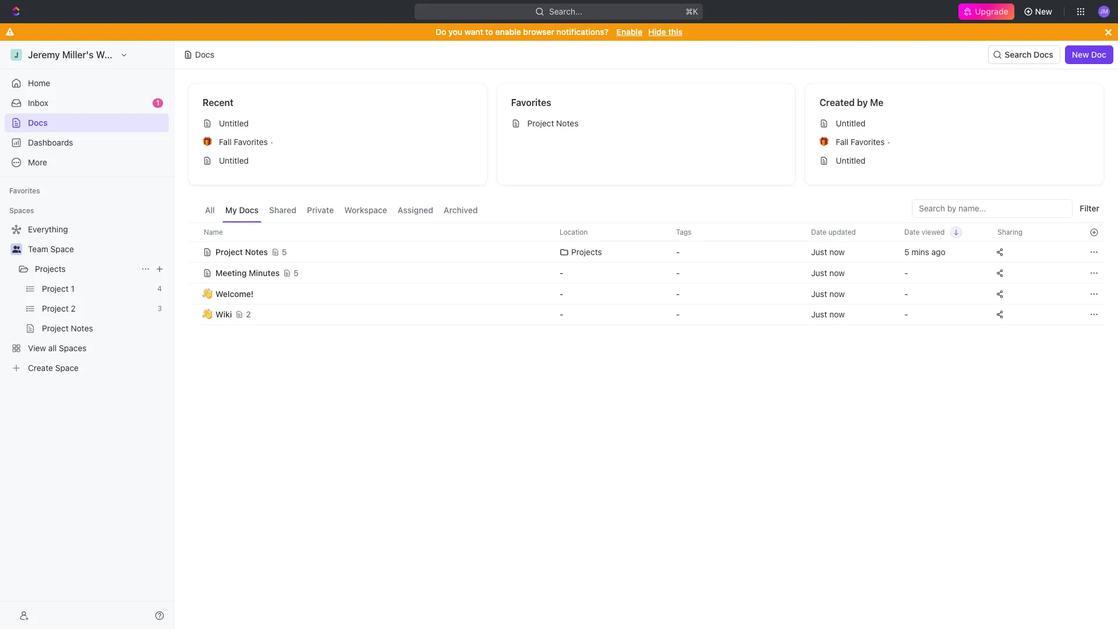 Task type: locate. For each thing, give the bounding box(es) containing it.
now for wiki
[[830, 309, 845, 319]]

2 🎁 from the left
[[820, 137, 829, 146]]

want
[[465, 27, 483, 37]]

create
[[28, 363, 53, 373]]

docs link
[[5, 114, 169, 132]]

2 date from the left
[[905, 227, 920, 236]]

1 horizontal spatial spaces
[[59, 343, 87, 353]]

date inside button
[[811, 227, 827, 236]]

3 row from the top
[[188, 261, 1104, 285]]

1 horizontal spatial •
[[887, 137, 891, 146]]

new left doc
[[1072, 50, 1089, 59]]

1 horizontal spatial notes
[[245, 247, 268, 257]]

space for team space
[[50, 244, 74, 254]]

1 vertical spatial new
[[1072, 50, 1089, 59]]

new for new doc
[[1072, 50, 1089, 59]]

1 just now from the top
[[811, 247, 845, 257]]

1 horizontal spatial fall
[[836, 137, 849, 147]]

date for date updated
[[811, 227, 827, 236]]

untitled
[[219, 118, 249, 128], [836, 118, 866, 128], [219, 156, 249, 165], [836, 156, 866, 165]]

tab list containing all
[[202, 199, 481, 223]]

you
[[449, 27, 463, 37]]

projects
[[571, 247, 602, 257], [35, 264, 66, 274]]

notes
[[556, 118, 579, 128], [245, 247, 268, 257], [71, 323, 93, 333]]

my docs
[[225, 205, 259, 215]]

0 horizontal spatial fall
[[219, 137, 232, 147]]

0 horizontal spatial 1
[[71, 284, 74, 294]]

all
[[205, 205, 215, 215]]

2 fall favorites • from the left
[[836, 137, 891, 147]]

now for meeting minutes
[[830, 268, 845, 278]]

0 horizontal spatial 2
[[71, 303, 76, 313]]

fall favorites • for created by me
[[836, 137, 891, 147]]

• for recent
[[270, 137, 274, 146]]

dashboards link
[[5, 133, 169, 152]]

assigned
[[398, 205, 433, 215]]

upgrade
[[975, 6, 1009, 16]]

date viewed
[[905, 227, 945, 236]]

•
[[270, 137, 274, 146], [887, 137, 891, 146]]

4 just now from the top
[[811, 309, 845, 319]]

by
[[857, 97, 868, 108]]

0 horizontal spatial project notes
[[42, 323, 93, 333]]

view all spaces link
[[5, 339, 167, 358]]

1 just from the top
[[811, 247, 827, 257]]

everything
[[28, 224, 68, 234]]

1 vertical spatial projects
[[35, 264, 66, 274]]

1 horizontal spatial 5
[[294, 268, 299, 278]]

dashboards
[[28, 137, 73, 147]]

table containing project notes
[[188, 223, 1104, 326]]

project notes inside row
[[216, 247, 268, 257]]

project notes inside "sidebar" navigation
[[42, 323, 93, 333]]

just now for wiki
[[811, 309, 845, 319]]

search
[[1005, 50, 1032, 59]]

assigned button
[[395, 199, 436, 223]]

just for wiki
[[811, 309, 827, 319]]

project 1 link
[[42, 280, 153, 298]]

1 now from the top
[[830, 247, 845, 257]]

project inside row
[[216, 247, 243, 257]]

2 fall from the left
[[836, 137, 849, 147]]

project inside project 2 link
[[42, 303, 69, 313]]

• for created by me
[[887, 137, 891, 146]]

-
[[676, 247, 680, 257], [560, 268, 564, 278], [676, 268, 680, 278], [905, 268, 908, 278], [560, 289, 564, 299], [676, 289, 680, 299], [905, 289, 908, 299], [560, 309, 564, 319], [676, 309, 680, 319], [905, 309, 908, 319]]

2 vertical spatial notes
[[71, 323, 93, 333]]

0 horizontal spatial notes
[[71, 323, 93, 333]]

new up search docs
[[1035, 6, 1053, 16]]

0 horizontal spatial workspace
[[96, 50, 144, 60]]

date left viewed
[[905, 227, 920, 236]]

4 now from the top
[[830, 309, 845, 319]]

0 horizontal spatial projects
[[35, 264, 66, 274]]

date updated button
[[804, 223, 863, 241]]

4 just from the top
[[811, 309, 827, 319]]

2 inside row
[[246, 309, 251, 319]]

row
[[188, 223, 1104, 242], [188, 240, 1104, 264], [188, 261, 1104, 285], [188, 283, 1104, 304], [188, 303, 1104, 326]]

fall favorites • for recent
[[219, 137, 274, 147]]

5 left mins
[[905, 247, 910, 257]]

name
[[204, 227, 223, 236]]

1 vertical spatial project notes
[[216, 247, 268, 257]]

0 vertical spatial projects
[[571, 247, 602, 257]]

0 vertical spatial new
[[1035, 6, 1053, 16]]

now for project notes
[[830, 247, 845, 257]]

0 vertical spatial notes
[[556, 118, 579, 128]]

0 vertical spatial project notes link
[[507, 114, 786, 133]]

private
[[307, 205, 334, 215]]

5 for -
[[294, 268, 299, 278]]

date inside button
[[905, 227, 920, 236]]

docs right search
[[1034, 50, 1054, 59]]

fall favorites • down by
[[836, 137, 891, 147]]

shared button
[[266, 199, 299, 223]]

0 horizontal spatial date
[[811, 227, 827, 236]]

new doc
[[1072, 50, 1107, 59]]

project 2 link
[[42, 299, 153, 318]]

spaces down favorites button
[[9, 206, 34, 215]]

2 just now from the top
[[811, 268, 845, 278]]

0 horizontal spatial 🎁
[[203, 137, 212, 146]]

tree containing everything
[[5, 220, 169, 377]]

1 fall favorites • from the left
[[219, 137, 274, 147]]

date for date viewed
[[905, 227, 920, 236]]

create space link
[[5, 359, 167, 377]]

view all spaces
[[28, 343, 87, 353]]

workspace inside "sidebar" navigation
[[96, 50, 144, 60]]

all button
[[202, 199, 218, 223]]

🎁 for created by me
[[820, 137, 829, 146]]

4 row from the top
[[188, 283, 1104, 304]]

now
[[830, 247, 845, 257], [830, 268, 845, 278], [830, 289, 845, 299], [830, 309, 845, 319]]

0 horizontal spatial •
[[270, 137, 274, 146]]

welcome!
[[216, 289, 254, 299]]

1 horizontal spatial 2
[[246, 309, 251, 319]]

1 horizontal spatial date
[[905, 227, 920, 236]]

2 • from the left
[[887, 137, 891, 146]]

date left updated
[[811, 227, 827, 236]]

space
[[50, 244, 74, 254], [55, 363, 79, 373]]

4
[[157, 284, 162, 293]]

0 vertical spatial space
[[50, 244, 74, 254]]

spaces
[[9, 206, 34, 215], [59, 343, 87, 353]]

project for project 2 link
[[42, 303, 69, 313]]

1 🎁 from the left
[[203, 137, 212, 146]]

tree inside "sidebar" navigation
[[5, 220, 169, 377]]

3 now from the top
[[830, 289, 845, 299]]

new
[[1035, 6, 1053, 16], [1072, 50, 1089, 59]]

1 vertical spatial project notes link
[[42, 319, 167, 338]]

1 row from the top
[[188, 223, 1104, 242]]

date
[[811, 227, 827, 236], [905, 227, 920, 236]]

space down view all spaces
[[55, 363, 79, 373]]

1 • from the left
[[270, 137, 274, 146]]

2
[[71, 303, 76, 313], [246, 309, 251, 319]]

fall down created
[[836, 137, 849, 147]]

2 horizontal spatial notes
[[556, 118, 579, 128]]

1 vertical spatial space
[[55, 363, 79, 373]]

jm button
[[1095, 2, 1114, 21]]

2 just from the top
[[811, 268, 827, 278]]

fall down recent
[[219, 137, 232, 147]]

more button
[[5, 153, 169, 172]]

🎁 for recent
[[203, 137, 212, 146]]

project notes link
[[507, 114, 786, 133], [42, 319, 167, 338]]

1 horizontal spatial 1
[[156, 98, 160, 107]]

2 vertical spatial project notes
[[42, 323, 93, 333]]

🎁
[[203, 137, 212, 146], [820, 137, 829, 146]]

new doc button
[[1065, 45, 1114, 64]]

fall favorites •
[[219, 137, 274, 147], [836, 137, 891, 147]]

2 now from the top
[[830, 268, 845, 278]]

2 inside "sidebar" navigation
[[71, 303, 76, 313]]

new for new
[[1035, 6, 1053, 16]]

1 vertical spatial notes
[[245, 247, 268, 257]]

0 horizontal spatial 5
[[282, 247, 287, 257]]

projects inside tree
[[35, 264, 66, 274]]

0 horizontal spatial spaces
[[9, 206, 34, 215]]

this
[[668, 27, 683, 37]]

🎁 down created
[[820, 137, 829, 146]]

space right "team"
[[50, 244, 74, 254]]

5 down "shared" button
[[282, 247, 287, 257]]

everything link
[[5, 220, 167, 239]]

projects down 'location' at the right of page
[[571, 247, 602, 257]]

workspace right private
[[344, 205, 387, 215]]

1 horizontal spatial projects
[[571, 247, 602, 257]]

0 horizontal spatial fall favorites •
[[219, 137, 274, 147]]

project 1
[[42, 284, 74, 294]]

5 row from the top
[[188, 303, 1104, 326]]

fall
[[219, 137, 232, 147], [836, 137, 849, 147]]

just now
[[811, 247, 845, 257], [811, 268, 845, 278], [811, 289, 845, 299], [811, 309, 845, 319]]

5
[[282, 247, 287, 257], [905, 247, 910, 257], [294, 268, 299, 278]]

1 horizontal spatial 🎁
[[820, 137, 829, 146]]

docs inside my docs button
[[239, 205, 259, 215]]

projects down team space
[[35, 264, 66, 274]]

row containing project notes
[[188, 240, 1104, 264]]

1 fall from the left
[[219, 137, 232, 147]]

workspace right miller's
[[96, 50, 144, 60]]

0 horizontal spatial project notes link
[[42, 319, 167, 338]]

notes inside "sidebar" navigation
[[71, 323, 93, 333]]

browser
[[523, 27, 555, 37]]

docs down inbox
[[28, 118, 48, 128]]

just now for project notes
[[811, 247, 845, 257]]

date viewed button
[[898, 223, 963, 241]]

untitled link
[[198, 114, 477, 133], [815, 114, 1095, 133], [198, 151, 477, 170], [815, 151, 1095, 170]]

docs right my
[[239, 205, 259, 215]]

1 vertical spatial workspace
[[344, 205, 387, 215]]

minutes
[[249, 268, 280, 278]]

2 right wiki
[[246, 309, 251, 319]]

1 horizontal spatial workspace
[[344, 205, 387, 215]]

1 horizontal spatial project notes
[[216, 247, 268, 257]]

1 horizontal spatial new
[[1072, 50, 1089, 59]]

fall for recent
[[219, 137, 232, 147]]

2 row from the top
[[188, 240, 1104, 264]]

1 horizontal spatial fall favorites •
[[836, 137, 891, 147]]

to
[[485, 27, 493, 37]]

fall favorites • down recent
[[219, 137, 274, 147]]

spaces inside tree
[[59, 343, 87, 353]]

2 down project 1
[[71, 303, 76, 313]]

2 horizontal spatial 5
[[905, 247, 910, 257]]

0 vertical spatial project notes
[[528, 118, 579, 128]]

1 date from the left
[[811, 227, 827, 236]]

project inside project 1 link
[[42, 284, 69, 294]]

table
[[188, 223, 1104, 326]]

docs
[[195, 50, 214, 59], [1034, 50, 1054, 59], [28, 118, 48, 128], [239, 205, 259, 215]]

tab list
[[202, 199, 481, 223]]

1
[[156, 98, 160, 107], [71, 284, 74, 294]]

5 right minutes
[[294, 268, 299, 278]]

tree
[[5, 220, 169, 377]]

0 vertical spatial workspace
[[96, 50, 144, 60]]

🎁 down recent
[[203, 137, 212, 146]]

spaces right all
[[59, 343, 87, 353]]

space for create space
[[55, 363, 79, 373]]

0 horizontal spatial new
[[1035, 6, 1053, 16]]

1 vertical spatial spaces
[[59, 343, 87, 353]]

project for the project notes 'link' in "sidebar" navigation
[[42, 323, 69, 333]]

favorites
[[511, 97, 551, 108], [234, 137, 268, 147], [851, 137, 885, 147], [9, 186, 40, 195]]



Task type: vqa. For each thing, say whether or not it's contained in the screenshot.
'Just now' associated with Wiki
yes



Task type: describe. For each thing, give the bounding box(es) containing it.
1 vertical spatial 1
[[71, 284, 74, 294]]

jeremy
[[28, 50, 60, 60]]

enable
[[495, 27, 521, 37]]

notifications?
[[557, 27, 609, 37]]

row containing wiki
[[188, 303, 1104, 326]]

⌘k
[[686, 6, 699, 16]]

location
[[560, 227, 588, 236]]

welcome! button
[[203, 283, 546, 304]]

viewed
[[922, 227, 945, 236]]

projects inside row
[[571, 247, 602, 257]]

j
[[14, 50, 18, 59]]

ago
[[932, 247, 946, 257]]

private button
[[304, 199, 337, 223]]

row containing welcome!
[[188, 283, 1104, 304]]

create space
[[28, 363, 79, 373]]

jeremy miller's workspace
[[28, 50, 144, 60]]

row containing meeting minutes
[[188, 261, 1104, 285]]

just now for meeting minutes
[[811, 268, 845, 278]]

team space link
[[28, 240, 167, 259]]

workspace button
[[341, 199, 390, 223]]

sidebar navigation
[[0, 41, 176, 629]]

all
[[48, 343, 57, 353]]

jm
[[1100, 8, 1109, 15]]

workspace inside button
[[344, 205, 387, 215]]

3 just from the top
[[811, 289, 827, 299]]

updated
[[829, 227, 856, 236]]

enable
[[617, 27, 643, 37]]

hide
[[648, 27, 666, 37]]

2 horizontal spatial project notes
[[528, 118, 579, 128]]

home
[[28, 78, 50, 88]]

more
[[28, 157, 47, 167]]

do
[[436, 27, 446, 37]]

sharing
[[998, 227, 1023, 236]]

user group image
[[12, 246, 21, 253]]

created by me
[[820, 97, 884, 108]]

docs inside search docs button
[[1034, 50, 1054, 59]]

date updated
[[811, 227, 856, 236]]

search docs button
[[989, 45, 1061, 64]]

inbox
[[28, 98, 48, 108]]

mins
[[912, 247, 930, 257]]

3
[[158, 304, 162, 313]]

docs inside docs link
[[28, 118, 48, 128]]

fall for created by me
[[836, 137, 849, 147]]

docs up recent
[[195, 50, 214, 59]]

team space
[[28, 244, 74, 254]]

wiki
[[216, 309, 232, 319]]

1 horizontal spatial project notes link
[[507, 114, 786, 133]]

meeting minutes
[[216, 268, 280, 278]]

miller's
[[62, 50, 94, 60]]

recent
[[203, 97, 234, 108]]

5 mins ago
[[905, 247, 946, 257]]

archived button
[[441, 199, 481, 223]]

my
[[225, 205, 237, 215]]

me
[[870, 97, 884, 108]]

created
[[820, 97, 855, 108]]

projects link
[[35, 260, 136, 278]]

team
[[28, 244, 48, 254]]

upgrade link
[[959, 3, 1014, 20]]

filter
[[1080, 203, 1100, 213]]

doc
[[1091, 50, 1107, 59]]

project notes link inside "sidebar" navigation
[[42, 319, 167, 338]]

archived
[[444, 205, 478, 215]]

0 vertical spatial 1
[[156, 98, 160, 107]]

tags
[[676, 227, 692, 236]]

home link
[[5, 74, 169, 93]]

Search by name... text field
[[919, 200, 1066, 217]]

my docs button
[[222, 199, 262, 223]]

filter button
[[1075, 199, 1104, 218]]

just for meeting minutes
[[811, 268, 827, 278]]

favorites inside button
[[9, 186, 40, 195]]

favorites button
[[5, 184, 45, 198]]

meeting
[[216, 268, 247, 278]]

search...
[[550, 6, 583, 16]]

view
[[28, 343, 46, 353]]

3 just now from the top
[[811, 289, 845, 299]]

filter button
[[1075, 199, 1104, 218]]

do you want to enable browser notifications? enable hide this
[[436, 27, 683, 37]]

search docs
[[1005, 50, 1054, 59]]

project for project 1 link
[[42, 284, 69, 294]]

0 vertical spatial spaces
[[9, 206, 34, 215]]

just for project notes
[[811, 247, 827, 257]]

new button
[[1019, 2, 1060, 21]]

jeremy miller's workspace, , element
[[10, 49, 22, 61]]

5 for 5 mins ago
[[282, 247, 287, 257]]

shared
[[269, 205, 297, 215]]

row containing name
[[188, 223, 1104, 242]]

project 2
[[42, 303, 76, 313]]



